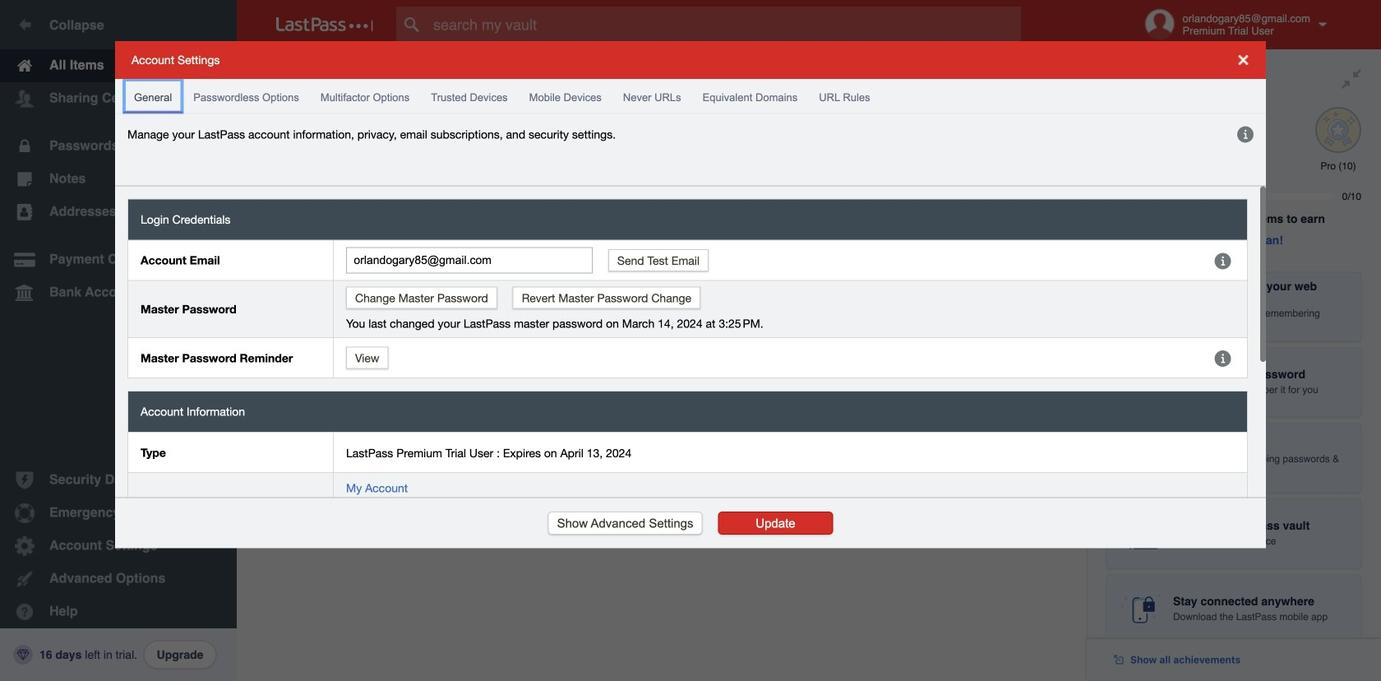 Task type: locate. For each thing, give the bounding box(es) containing it.
lastpass image
[[276, 17, 373, 32]]

main content main content
[[237, 49, 1087, 53]]



Task type: vqa. For each thing, say whether or not it's contained in the screenshot.
search search field
yes



Task type: describe. For each thing, give the bounding box(es) containing it.
main navigation navigation
[[0, 0, 237, 681]]

Search search field
[[396, 7, 1054, 43]]

search my vault text field
[[396, 7, 1054, 43]]



